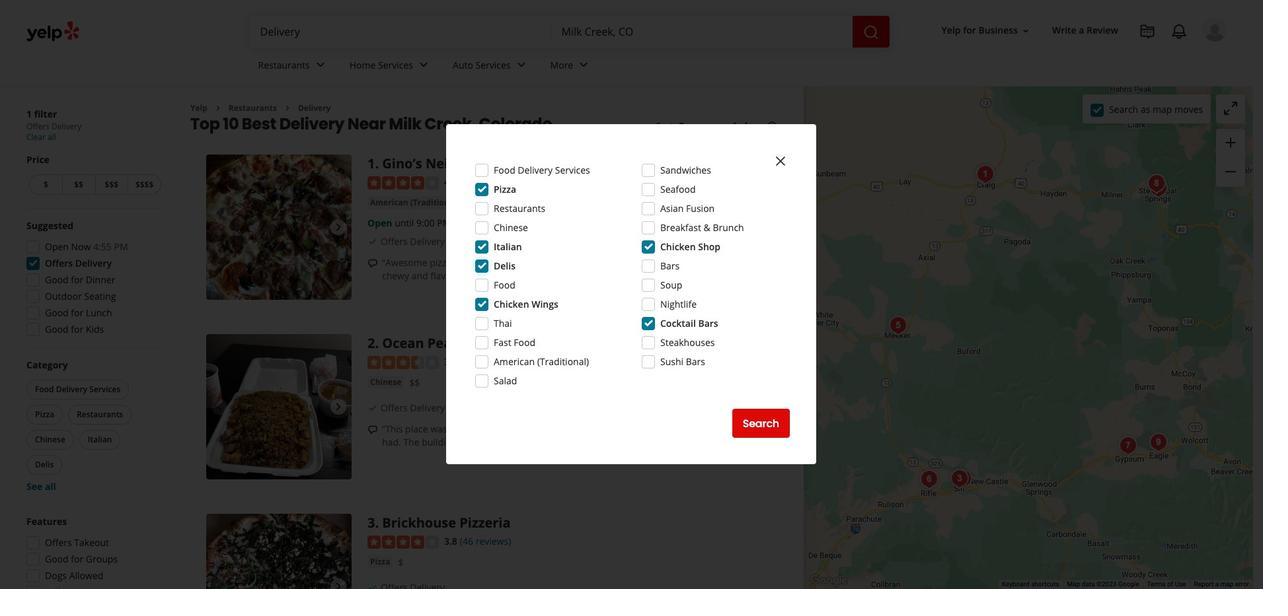 Task type: vqa. For each thing, say whether or not it's contained in the screenshot.
the filters
no



Task type: locate. For each thing, give the bounding box(es) containing it.
pm right 4:55
[[114, 241, 128, 253]]

2 horizontal spatial 24 chevron down v2 image
[[576, 57, 592, 73]]

. for 1
[[375, 155, 379, 173]]

pizza down the gino's neighborhood pizzeria & grill link
[[494, 183, 516, 196]]

0 horizontal spatial american
[[370, 197, 408, 208]]

keyboard shortcuts button
[[1002, 581, 1060, 590]]

until
[[395, 217, 414, 230]]

0 horizontal spatial 1
[[26, 108, 32, 120]]

1 24 chevron down v2 image from the left
[[313, 57, 328, 73]]

food delivery services inside button
[[35, 384, 121, 395]]

1 horizontal spatial delis
[[494, 260, 516, 272]]

3.8 link
[[444, 535, 457, 549]]

chicken up perfect on the right top
[[661, 241, 696, 253]]

projects image
[[1140, 24, 1156, 40]]

restaurants down food delivery services button
[[77, 409, 123, 421]]

1 horizontal spatial 1
[[368, 155, 375, 173]]

italian
[[470, 197, 496, 208], [494, 241, 522, 253], [88, 434, 112, 446]]

.
[[375, 155, 379, 173], [375, 335, 379, 353], [375, 515, 379, 533]]

24 chevron down v2 image for home services
[[416, 57, 432, 73]]

0 vertical spatial chicken
[[661, 241, 696, 253]]

0 vertical spatial $$
[[74, 179, 83, 190]]

this up some
[[559, 423, 575, 436]]

0 horizontal spatial of
[[725, 257, 733, 269]]

0 vertical spatial american (traditional)
[[370, 197, 459, 208]]

kids
[[86, 323, 104, 336]]

home services link
[[339, 48, 442, 86]]

3 slideshow element from the top
[[206, 515, 352, 590]]

16 checkmark v2 image up 16 speech v2 image at the left bottom of page
[[368, 403, 378, 414]]

1 vertical spatial ocean pearl chinese restaurant image
[[206, 335, 352, 480]]

bars down steakhouses
[[686, 356, 706, 368]]

0 horizontal spatial search
[[743, 416, 780, 431]]

business categories element
[[248, 48, 1227, 86]]

reviews) down 1 . gino's neighborhood pizzeria & grill
[[476, 176, 511, 189]]

services left the grill
[[555, 164, 590, 177]]

chicken shop
[[661, 241, 721, 253]]

$$ for 2 . ocean pearl chinese restaurant
[[409, 377, 420, 390]]

3 24 chevron down v2 image from the left
[[576, 57, 592, 73]]

1 horizontal spatial map
[[1221, 581, 1234, 589]]

2 24 chevron down v2 image from the left
[[416, 57, 432, 73]]

american down 4.1 star rating image
[[370, 197, 408, 208]]

terms of use link
[[1148, 581, 1187, 589]]

2 vertical spatial reviews)
[[476, 536, 511, 548]]

1 vertical spatial place
[[405, 423, 428, 436]]

to
[[546, 423, 557, 436]]

close image
[[773, 153, 789, 169]]

pizza down food delivery services button
[[35, 409, 54, 421]]

pizzeria down the colorado on the left
[[524, 155, 575, 173]]

24 chevron down v2 image inside home services link
[[416, 57, 432, 73]]

2 vertical spatial italian
[[88, 434, 112, 446]]

3 . from the top
[[375, 515, 379, 533]]

top 10 best delivery near milk creek, colorado
[[190, 113, 552, 135]]

3 reviews) from the top
[[476, 536, 511, 548]]

4:55
[[93, 241, 112, 253]]

0 vertical spatial previous image
[[212, 400, 227, 416]]

1 vertical spatial &
[[704, 222, 711, 234]]

1 vertical spatial 16 checkmark v2 image
[[368, 583, 378, 590]]

turgeon's wood fired pizza image
[[1116, 433, 1142, 459]]

next image
[[331, 220, 347, 236]]

restaurants inside business categories element
[[258, 59, 310, 71]]

0 horizontal spatial $
[[44, 179, 48, 190]]

food
[[686, 423, 706, 436]]

good for groups
[[45, 553, 118, 566]]

don't
[[462, 257, 484, 269]]

1 vertical spatial food delivery services
[[35, 384, 121, 395]]

allowed
[[69, 570, 103, 583]]

16 checkmark v2 image for 2
[[368, 403, 378, 414]]

sushi bars
[[661, 356, 706, 368]]

open up 16 checkmark v2 icon
[[368, 217, 392, 230]]

$$ down 3.7 star rating image
[[409, 377, 420, 390]]

1 horizontal spatial (traditional)
[[537, 356, 589, 368]]

2 . ocean pearl chinese restaurant
[[368, 335, 595, 353]]

1 . from the top
[[375, 155, 379, 173]]

delivery down filter
[[52, 121, 81, 132]]

eat
[[519, 257, 533, 269]]

1 vertical spatial this
[[559, 423, 575, 436]]

search for search as map moves
[[1110, 103, 1139, 115]]

gino's neighborhood pizzeria & grill image
[[206, 155, 352, 300]]

pm
[[437, 217, 451, 230], [114, 241, 128, 253]]

a
[[1079, 24, 1085, 37], [514, 270, 520, 282], [632, 270, 637, 282], [450, 423, 455, 436], [1216, 581, 1220, 589]]

2 horizontal spatial the
[[612, 423, 626, 436]]

ocean pearl chinese restaurant link
[[382, 335, 595, 353]]

food delivery services inside "search" dialog
[[494, 164, 590, 177]]

2 vertical spatial bars
[[686, 356, 706, 368]]

1 vertical spatial but
[[602, 436, 616, 449]]

reviews) inside (32 reviews) link
[[476, 176, 511, 189]]

crust,
[[552, 257, 575, 269]]

16 checkmark v2 image down 3.8 star rating image
[[368, 583, 378, 590]]

4.1 star rating image
[[368, 177, 439, 190]]

2 vertical spatial pizza button
[[368, 556, 393, 569]]

grill
[[592, 155, 620, 173]]

24 chevron down v2 image left auto
[[416, 57, 432, 73]]

american (traditional) down restaurant
[[494, 356, 589, 368]]

italian up usually
[[494, 241, 522, 253]]

1 vertical spatial pizzeria
[[460, 515, 511, 533]]

3.7
[[444, 356, 457, 369]]

slideshow element for 2
[[206, 335, 352, 480]]

1 horizontal spatial $
[[398, 557, 403, 569]]

next image
[[331, 400, 347, 416], [331, 580, 347, 590]]

as
[[1141, 103, 1151, 115]]

1 vertical spatial next image
[[331, 580, 347, 590]]

the right eat
[[535, 257, 549, 269]]

1 vertical spatial pm
[[114, 241, 128, 253]]

offers delivery for now
[[45, 257, 112, 270]]

delivery down "9:00"
[[410, 235, 445, 248]]

pizza button
[[504, 196, 529, 210], [26, 405, 63, 425], [368, 556, 393, 569]]

dogs
[[45, 570, 67, 583]]

map for moves
[[1153, 103, 1173, 115]]

4 good from the top
[[45, 553, 69, 566]]

services right home
[[378, 59, 413, 71]]

italian down (32 reviews)
[[470, 197, 496, 208]]

yelp left 16 chevron right v2 icon
[[190, 102, 208, 114]]

1 horizontal spatial open
[[368, 217, 392, 230]]

0 horizontal spatial chicken
[[494, 298, 529, 311]]

24 chevron down v2 image left home
[[313, 57, 328, 73]]

1 vertical spatial slideshow element
[[206, 335, 352, 480]]

slideshow element for 3
[[206, 515, 352, 590]]

for for kids
[[71, 323, 83, 336]]

reviews) right (46
[[476, 536, 511, 548]]

food delivery services up restaurants button on the left of the page
[[35, 384, 121, 395]]

search inside button
[[743, 416, 780, 431]]

yelp for business button
[[937, 19, 1037, 43]]

pizza button down 3.8 star rating image
[[368, 556, 393, 569]]

1 vertical spatial delis
[[35, 460, 54, 471]]

chinese button up delis button
[[26, 430, 74, 450]]

i've
[[709, 423, 723, 436]]

delivery right best
[[279, 113, 345, 135]]

love,
[[579, 436, 599, 449]]

1 horizontal spatial pizzeria
[[524, 155, 575, 173]]

good down good for lunch
[[45, 323, 69, 336]]

top
[[190, 113, 220, 135]]

& up shop on the top of the page
[[704, 222, 711, 234]]

use
[[1176, 581, 1187, 589]]

some
[[553, 436, 577, 449]]

1 vertical spatial .
[[375, 335, 379, 353]]

see
[[26, 481, 42, 493]]

(traditional) up "9:00"
[[410, 197, 459, 208]]

offers up "this
[[381, 402, 408, 415]]

american (traditional) button
[[368, 196, 462, 210]]

3.8
[[444, 536, 457, 548]]

american (traditional)
[[370, 197, 459, 208], [494, 356, 589, 368]]

1 vertical spatial offers delivery
[[45, 257, 112, 270]]

pizzeria
[[524, 155, 575, 173], [460, 515, 511, 533]]

0 horizontal spatial this
[[559, 423, 575, 436]]

3 good from the top
[[45, 323, 69, 336]]

0 vertical spatial food delivery services
[[494, 164, 590, 177]]

good
[[45, 274, 69, 286], [45, 307, 69, 319], [45, 323, 69, 336], [45, 553, 69, 566]]

a right was
[[450, 423, 455, 436]]

0 horizontal spatial pizza link
[[368, 556, 393, 569]]

1 horizontal spatial italian button
[[467, 196, 498, 210]]

all inside 1 filter offers delivery clear all
[[48, 132, 56, 143]]

0 vertical spatial &
[[579, 155, 588, 173]]

nightlife
[[661, 298, 697, 311]]

map left error
[[1221, 581, 1234, 589]]

1 next image from the top
[[331, 400, 347, 416]]

of left use
[[1168, 581, 1174, 589]]

0 vertical spatial yelp
[[942, 24, 961, 37]]

0 vertical spatial bars
[[661, 260, 680, 272]]

chinese link
[[368, 376, 404, 390]]

category
[[26, 359, 68, 372]]

filter
[[34, 108, 57, 120]]

1 horizontal spatial food delivery services
[[494, 164, 590, 177]]

. left gino's
[[375, 155, 379, 173]]

services left 24 chevron down v2 image
[[476, 59, 511, 71]]

1 vertical spatial bars
[[699, 317, 719, 330]]

asian fusion
[[661, 202, 715, 215]]

all right see in the left bottom of the page
[[45, 481, 56, 493]]

24 chevron down v2 image right more
[[576, 57, 592, 73]]

1 vertical spatial previous image
[[212, 580, 227, 590]]

1 . gino's neighborhood pizzeria & grill
[[368, 155, 620, 173]]

for up outdoor seating
[[71, 274, 83, 286]]

the right in
[[575, 270, 589, 282]]

1 horizontal spatial this
[[616, 257, 632, 269]]

american (traditional) inside button
[[370, 197, 459, 208]]

0 vertical spatial .
[[375, 155, 379, 173]]

perfect
[[655, 257, 686, 269]]

pizzeria up (46 reviews) link
[[460, 515, 511, 533]]

16 chevron right v2 image
[[213, 103, 223, 114]]

good for good for groups
[[45, 553, 69, 566]]

pizza link down 3.8 star rating image
[[368, 556, 393, 569]]

of right amount
[[725, 257, 733, 269]]

good up 'outdoor'
[[45, 274, 69, 286]]

0 vertical spatial offers delivery
[[381, 235, 445, 248]]

1 horizontal spatial american
[[494, 356, 535, 368]]

groups
[[86, 553, 118, 566]]

restaurants up 16 chevron right v2 image
[[258, 59, 310, 71]]

1 horizontal spatial chicken
[[661, 241, 696, 253]]

food delivery services down the colorado on the left
[[494, 164, 590, 177]]

open for open now 4:55 pm
[[45, 241, 69, 253]]

reviews) inside (30 reviews) link
[[476, 356, 511, 369]]

0 horizontal spatial (traditional)
[[410, 197, 459, 208]]

restaurants inside restaurants button
[[77, 409, 123, 421]]

1 horizontal spatial ocean pearl chinese restaurant image
[[971, 162, 998, 188]]

italian button down restaurants button on the left of the page
[[79, 430, 121, 450]]

delis left eat
[[494, 260, 516, 272]]

good up "dogs"
[[45, 553, 69, 566]]

delis inside button
[[35, 460, 54, 471]]

previous image for 2
[[212, 400, 227, 416]]

bars up steakhouses
[[699, 317, 719, 330]]

0 horizontal spatial &
[[579, 155, 588, 173]]

american (traditional) inside "search" dialog
[[494, 356, 589, 368]]

pizza for the rightmost pizza 'button'
[[506, 197, 526, 208]]

1 for 1 filter offers delivery clear all
[[26, 108, 32, 120]]

None search field
[[250, 16, 892, 48]]

1 vertical spatial yelp
[[190, 102, 208, 114]]

more
[[551, 59, 573, 71]]

pizza for leftmost pizza 'button'
[[35, 409, 54, 421]]

delivery inside button
[[56, 384, 87, 395]]

good down 'outdoor'
[[45, 307, 69, 319]]

delis
[[494, 260, 516, 272], [35, 460, 54, 471]]

(traditional) inside "search" dialog
[[537, 356, 589, 368]]

1 left gino's
[[368, 155, 375, 173]]

ocean pearl chinese restaurant image
[[971, 162, 998, 188], [206, 335, 352, 480]]

0 vertical spatial but
[[578, 257, 592, 269]]

delivery right 16 chevron right v2 image
[[298, 102, 331, 114]]

building
[[422, 436, 457, 449]]

gino's neighborhood pizzeria & grill link
[[382, 155, 620, 173]]

2 . from the top
[[375, 335, 379, 353]]

1 vertical spatial 1
[[368, 155, 375, 173]]

burning mountain pizza & subs image
[[950, 466, 977, 492]]

1 vertical spatial (traditional)
[[537, 356, 589, 368]]

1 vertical spatial search
[[743, 416, 780, 431]]

american (traditional) up the open until 9:00 pm
[[370, 197, 459, 208]]

$ button
[[29, 175, 62, 195]]

for for lunch
[[71, 307, 83, 319]]

$$$
[[105, 179, 118, 190]]

write a review
[[1053, 24, 1119, 37]]

24 chevron down v2 image
[[313, 57, 328, 73], [416, 57, 432, 73], [576, 57, 592, 73]]

fusion
[[686, 202, 715, 215]]

$$$$
[[136, 179, 154, 190]]

& left the grill
[[579, 155, 588, 173]]

0 horizontal spatial place
[[405, 423, 428, 436]]

ate
[[600, 257, 613, 269]]

pizza for bottom pizza 'button'
[[370, 557, 390, 568]]

offers up good for dinner
[[45, 257, 73, 270]]

2 next image from the top
[[331, 580, 347, 590]]

0 horizontal spatial yelp
[[190, 102, 208, 114]]

0 horizontal spatial open
[[45, 241, 69, 253]]

for left business
[[964, 24, 977, 37]]

1 vertical spatial pizza button
[[26, 405, 63, 425]]

2 reviews) from the top
[[476, 356, 511, 369]]

24 chevron down v2 image for restaurants
[[313, 57, 328, 73]]

good for good for kids
[[45, 323, 69, 336]]

1 vertical spatial chicken
[[494, 298, 529, 311]]

(traditional) down restaurant
[[537, 356, 589, 368]]

0 vertical spatial reviews)
[[476, 176, 511, 189]]

notifications image
[[1172, 24, 1188, 40]]

for down good for lunch
[[71, 323, 83, 336]]

write
[[1053, 24, 1077, 37]]

2 horizontal spatial i
[[619, 436, 621, 449]]

0 horizontal spatial pizzeria
[[460, 515, 511, 533]]

offers delivery
[[381, 235, 445, 248], [45, 257, 112, 270], [381, 402, 445, 415]]

1 reviews) from the top
[[476, 176, 511, 189]]

the right it's
[[612, 423, 626, 436]]

bars for cocktail bars
[[699, 317, 719, 330]]

asian
[[661, 202, 684, 215]]

chinese up delis button
[[35, 434, 65, 446]]

1 inside 1 filter offers delivery clear all
[[26, 108, 32, 120]]

offers delivery down the open until 9:00 pm
[[381, 235, 445, 248]]

0 vertical spatial 1
[[26, 108, 32, 120]]

0 horizontal spatial $$
[[74, 179, 83, 190]]

chinese up usually
[[494, 222, 528, 234]]

delis button
[[26, 456, 62, 475]]

chinese up (30 reviews) link
[[465, 335, 517, 353]]

1 good from the top
[[45, 274, 69, 286]]

$$ left $$$ button
[[74, 179, 83, 190]]

previous image for 3
[[212, 580, 227, 590]]

1 horizontal spatial 24 chevron down v2 image
[[416, 57, 432, 73]]

colorado
[[479, 113, 552, 135]]

0 vertical spatial ocean pearl chinese restaurant image
[[971, 162, 998, 188]]

chinese button down 3.7 star rating image
[[368, 376, 404, 390]]

& inside "search" dialog
[[704, 222, 711, 234]]

0 horizontal spatial pm
[[114, 241, 128, 253]]

pizza down 3.8 star rating image
[[370, 557, 390, 568]]

a inside "this place was a favorite growing up. to this day, it's the best chinese food i've ever had. the building itself definitely needs some love, but i came back to…"
[[450, 423, 455, 436]]

seafood
[[661, 183, 696, 196]]

2 slideshow element from the top
[[206, 335, 352, 480]]

$$$$ button
[[128, 175, 161, 195]]

1 vertical spatial of
[[1168, 581, 1174, 589]]

yelp for yelp for business
[[942, 24, 961, 37]]

0 vertical spatial the
[[535, 257, 549, 269]]

1 16 checkmark v2 image from the top
[[368, 403, 378, 414]]

0 vertical spatial (traditional)
[[410, 197, 459, 208]]

24 chevron down v2 image inside more link
[[576, 57, 592, 73]]

offers down features
[[45, 537, 72, 550]]

italian button
[[467, 196, 498, 210], [79, 430, 121, 450]]

pizza link right italian link on the top left
[[504, 196, 529, 210]]

(traditional) inside button
[[410, 197, 459, 208]]

offers delivery up good for dinner
[[45, 257, 112, 270]]

this
[[616, 257, 632, 269], [559, 423, 575, 436]]

user actions element
[[931, 17, 1246, 98]]

2 horizontal spatial $$
[[534, 197, 545, 210]]

yelp
[[942, 24, 961, 37], [190, 102, 208, 114]]

delivery inside "search" dialog
[[518, 164, 553, 177]]

restaurants link
[[248, 48, 339, 86], [229, 102, 277, 114]]

2 previous image from the top
[[212, 580, 227, 590]]

i left came
[[619, 436, 621, 449]]

2 16 checkmark v2 image from the top
[[368, 583, 378, 590]]

0 horizontal spatial ocean pearl chinese restaurant image
[[206, 335, 352, 480]]

1 vertical spatial all
[[45, 481, 56, 493]]

bars up soup
[[661, 260, 680, 272]]

but down it's
[[602, 436, 616, 449]]

1 vertical spatial $$
[[534, 197, 545, 210]]

$ down 3.8 star rating image
[[398, 557, 403, 569]]

food delivery services button
[[26, 380, 129, 400]]

chinese button
[[368, 376, 404, 390], [26, 430, 74, 450]]

restaurants down (32 reviews)
[[494, 202, 546, 215]]

group containing suggested
[[22, 220, 164, 341]]

good for kids
[[45, 323, 104, 336]]

for down the offers takeout
[[71, 553, 83, 566]]

16 checkmark v2 image for 3
[[368, 583, 378, 590]]

the
[[535, 257, 549, 269], [575, 270, 589, 282], [612, 423, 626, 436]]

search right i've
[[743, 416, 780, 431]]

2 good from the top
[[45, 307, 69, 319]]

brunch
[[713, 222, 744, 234]]

pizza button right italian link on the top left
[[504, 196, 529, 210]]

offers
[[26, 121, 49, 132], [381, 235, 408, 248], [45, 257, 73, 270], [381, 402, 408, 415], [45, 537, 72, 550]]

1 horizontal spatial place
[[480, 270, 503, 282]]

the inside "this place was a favorite growing up. to this day, it's the best chinese food i've ever had. the building itself definitely needs some love, but i came back to…"
[[612, 423, 626, 436]]

yelp inside button
[[942, 24, 961, 37]]

i
[[457, 257, 459, 269], [595, 257, 597, 269], [619, 436, 621, 449]]

0 horizontal spatial map
[[1153, 103, 1173, 115]]

offers for "this place was a favorite growing up. to this day, it's the best chinese food i've ever had. the building itself definitely needs some love, but i came back to…"
[[381, 402, 408, 415]]

$$ down the gino's neighborhood pizzeria & grill link
[[534, 197, 545, 210]]

pizza button down food delivery services button
[[26, 405, 63, 425]]

offers for good for dinner
[[45, 257, 73, 270]]

reviews) down ocean pearl chinese restaurant link
[[476, 356, 511, 369]]

reviews) for chinese
[[476, 356, 511, 369]]

1 left filter
[[26, 108, 32, 120]]

0 horizontal spatial delis
[[35, 460, 54, 471]]

0 vertical spatial american
[[370, 197, 408, 208]]

0 vertical spatial map
[[1153, 103, 1173, 115]]

0 vertical spatial next image
[[331, 400, 347, 416]]

italian link
[[467, 196, 498, 210]]

reviews) inside (46 reviews) link
[[476, 536, 511, 548]]

for up good for kids
[[71, 307, 83, 319]]

pizza right italian link on the top left
[[506, 197, 526, 208]]

this inside "this place was a favorite growing up. to this day, it's the best chinese food i've ever had. the building itself definitely needs some love, but i came back to…"
[[559, 423, 575, 436]]

16 checkmark v2 image
[[368, 403, 378, 414], [368, 583, 378, 590]]

delivery down the colorado on the left
[[518, 164, 553, 177]]

previous image
[[212, 400, 227, 416], [212, 580, 227, 590]]

group
[[1217, 129, 1246, 187], [22, 220, 164, 341], [24, 359, 164, 494], [22, 516, 164, 590]]

3.7 star rating image
[[368, 356, 439, 370]]

1 vertical spatial map
[[1221, 581, 1234, 589]]

1 vertical spatial american
[[494, 356, 535, 368]]

services
[[378, 59, 413, 71], [476, 59, 511, 71], [555, 164, 590, 177], [89, 384, 121, 395]]

1 horizontal spatial $$
[[409, 377, 420, 390]]

pizza link
[[504, 196, 529, 210], [368, 556, 393, 569]]

data
[[1082, 581, 1095, 589]]

1 previous image from the top
[[212, 400, 227, 416]]

i inside "this place was a favorite growing up. to this day, it's the best chinese food i've ever had. the building itself definitely needs some love, but i came back to…"
[[619, 436, 621, 449]]

for inside yelp for business button
[[964, 24, 977, 37]]

good for good for lunch
[[45, 307, 69, 319]]

bars for sushi bars
[[686, 356, 706, 368]]

all
[[48, 132, 56, 143], [45, 481, 56, 493]]

search as map moves
[[1110, 103, 1204, 115]]

1 slideshow element from the top
[[206, 155, 352, 300]]

good for dinner
[[45, 274, 115, 286]]

search left as
[[1110, 103, 1139, 115]]

1 horizontal spatial pizza link
[[504, 196, 529, 210]]

pm right "9:00"
[[437, 217, 451, 230]]

(46
[[460, 536, 473, 548]]

2 vertical spatial the
[[612, 423, 626, 436]]

restaurants link left 16 chevron right v2 image
[[229, 102, 277, 114]]

16 chevron right v2 image
[[282, 103, 293, 114]]

but up the wall
[[578, 257, 592, 269]]

dogs allowed
[[45, 570, 103, 583]]

place up the
[[405, 423, 428, 436]]

gino's neighborhood pizzeria & grill image
[[973, 161, 999, 187]]

i left ate on the top
[[595, 257, 597, 269]]

slideshow element
[[206, 155, 352, 300], [206, 335, 352, 480], [206, 515, 352, 590]]



Task type: describe. For each thing, give the bounding box(es) containing it.
outdoor
[[45, 290, 82, 303]]

for for business
[[964, 24, 977, 37]]

suggested
[[26, 220, 74, 232]]

delivery link
[[298, 102, 331, 114]]

of inside "awesome pizza!  i don't usually eat the crust, but i ate this one. perfect amount of chewy and flavor.   this place is a little hole in the wall with a tiny…"
[[725, 257, 733, 269]]

lunch
[[86, 307, 112, 319]]

map region
[[640, 37, 1264, 590]]

steakhouses
[[661, 337, 715, 349]]

more
[[668, 270, 693, 282]]

outdoor seating
[[45, 290, 116, 303]]

business
[[979, 24, 1018, 37]]

more link
[[540, 48, 603, 86]]

restaurant
[[521, 335, 595, 353]]

offers for "awesome pizza!  i don't usually eat the crust, but i ate this one. perfect amount of chewy and flavor.   this place is a little hole in the wall with a tiny…"
[[381, 235, 408, 248]]

search image
[[863, 24, 879, 40]]

creek,
[[425, 113, 476, 135]]

delivery down open now 4:55 pm
[[75, 257, 112, 270]]

3 . brickhouse pizzeria
[[368, 515, 511, 533]]

itself
[[459, 436, 480, 449]]

near
[[348, 113, 386, 135]]

now
[[71, 241, 91, 253]]

keyboard
[[1002, 581, 1030, 589]]

but inside "this place was a favorite growing up. to this day, it's the best chinese food i've ever had. the building itself definitely needs some love, but i came back to…"
[[602, 436, 616, 449]]

2 vertical spatial offers delivery
[[381, 402, 445, 415]]

pizzaone image
[[1146, 429, 1172, 456]]

16 chevron down v2 image
[[1021, 26, 1032, 36]]

previous image
[[212, 220, 227, 236]]

a right is at the left top of page
[[514, 270, 520, 282]]

growing
[[493, 423, 528, 436]]

chinese inside "this place was a favorite growing up. to this day, it's the best chinese food i've ever had. the building itself definitely needs some love, but i came back to…"
[[650, 423, 684, 436]]

more link
[[668, 270, 693, 282]]

ma famiglia image
[[885, 312, 912, 339]]

this inside "awesome pizza!  i don't usually eat the crust, but i ate this one. perfect amount of chewy and flavor.   this place is a little hole in the wall with a tiny…"
[[616, 257, 632, 269]]

1 for 1 . gino's neighborhood pizzeria & grill
[[368, 155, 375, 173]]

3
[[368, 515, 375, 533]]

american (traditional) link
[[368, 196, 462, 210]]

day,
[[577, 423, 595, 436]]

restaurants button
[[68, 405, 132, 425]]

fast food
[[494, 337, 536, 349]]

open for open until 9:00 pm
[[368, 217, 392, 230]]

and
[[412, 270, 428, 282]]

10
[[223, 113, 239, 135]]

24 chevron down v2 image
[[514, 57, 529, 73]]

price
[[26, 153, 50, 166]]

gino's
[[382, 155, 422, 173]]

delivery up was
[[410, 402, 445, 415]]

services inside "search" dialog
[[555, 164, 590, 177]]

0 horizontal spatial italian button
[[79, 430, 121, 450]]

mazzola's italian restaurant image
[[1146, 175, 1172, 201]]

home services
[[350, 59, 413, 71]]

"this place was a favorite growing up. to this day, it's the best chinese food i've ever had. the building itself definitely needs some love, but i came back to…"
[[382, 423, 744, 449]]

chinese inside "search" dialog
[[494, 222, 528, 234]]

for for dinner
[[71, 274, 83, 286]]

16 speech v2 image
[[368, 258, 378, 269]]

see all
[[26, 481, 56, 493]]

had.
[[382, 436, 401, 449]]

yelp for business
[[942, 24, 1018, 37]]

(30 reviews)
[[460, 356, 511, 369]]

flavor.
[[431, 270, 458, 282]]

4.1
[[444, 176, 457, 189]]

salad
[[494, 375, 517, 388]]

16 speech v2 image
[[368, 425, 378, 436]]

italian inside "search" dialog
[[494, 241, 522, 253]]

brickhouse pizzeria image
[[206, 515, 352, 590]]

0 horizontal spatial pizza button
[[26, 405, 63, 425]]

16 checkmark v2 image
[[368, 237, 378, 247]]

offers inside 1 filter offers delivery clear all
[[26, 121, 49, 132]]

terms of use
[[1148, 581, 1187, 589]]

3.8 star rating image
[[368, 536, 439, 550]]

a right report
[[1216, 581, 1220, 589]]

moves
[[1175, 103, 1204, 115]]

reviews) for pizzeria
[[476, 176, 511, 189]]

chicken for chicken wings
[[494, 298, 529, 311]]

google image
[[807, 573, 851, 590]]

delivery inside 1 filter offers delivery clear all
[[52, 121, 81, 132]]

shanghai garden restaurant image
[[917, 467, 943, 493]]

offers takeout
[[45, 537, 109, 550]]

1 horizontal spatial the
[[575, 270, 589, 282]]

1 horizontal spatial of
[[1168, 581, 1174, 589]]

but inside "awesome pizza!  i don't usually eat the crust, but i ate this one. perfect amount of chewy and flavor.   this place is a little hole in the wall with a tiny…"
[[578, 257, 592, 269]]

$$$ button
[[95, 175, 128, 195]]

good for lunch
[[45, 307, 112, 319]]

0 horizontal spatial the
[[535, 257, 549, 269]]

for for groups
[[71, 553, 83, 566]]

3.7 link
[[444, 355, 457, 369]]

pm for open until 9:00 pm
[[437, 217, 451, 230]]

next image for 2
[[331, 400, 347, 416]]

american inside "search" dialog
[[494, 356, 535, 368]]

ocean
[[382, 335, 424, 353]]

a right with
[[632, 270, 637, 282]]

favorite
[[457, 423, 490, 436]]

keyboard shortcuts
[[1002, 581, 1060, 589]]

good for good for dinner
[[45, 274, 69, 286]]

breakfast & brunch
[[661, 222, 744, 234]]

place inside "this place was a favorite growing up. to this day, it's the best chinese food i've ever had. the building itself definitely needs some love, but i came back to…"
[[405, 423, 428, 436]]

0 horizontal spatial i
[[457, 257, 459, 269]]

place inside "awesome pizza!  i don't usually eat the crust, but i ate this one. perfect amount of chewy and flavor.   this place is a little hole in the wall with a tiny…"
[[480, 270, 503, 282]]

. for 3
[[375, 515, 379, 533]]

open until 9:00 pm
[[368, 217, 451, 230]]

0 horizontal spatial chinese button
[[26, 430, 74, 450]]

offers delivery for until
[[381, 235, 445, 248]]

brickhouse pizzeria image
[[947, 466, 973, 492]]

$ inside button
[[44, 179, 48, 190]]

o'neil's tavern & grill image
[[1144, 170, 1170, 197]]

restaurants inside "search" dialog
[[494, 202, 546, 215]]

2 horizontal spatial pizza button
[[504, 196, 529, 210]]

pm for open now 4:55 pm
[[114, 241, 128, 253]]

. for 2
[[375, 335, 379, 353]]

services inside button
[[89, 384, 121, 395]]

clear all link
[[26, 132, 56, 143]]

next image for 3
[[331, 580, 347, 590]]

hole
[[543, 270, 562, 282]]

yelp link
[[190, 102, 208, 114]]

auto services link
[[442, 48, 540, 86]]

0 vertical spatial italian
[[470, 197, 496, 208]]

was
[[431, 423, 447, 436]]

restaurants left 16 chevron right v2 image
[[229, 102, 277, 114]]

1 horizontal spatial i
[[595, 257, 597, 269]]

1 vertical spatial $
[[398, 557, 403, 569]]

0 vertical spatial pizza link
[[504, 196, 529, 210]]

american inside american (traditional) button
[[370, 197, 408, 208]]

brickhouse
[[382, 515, 456, 533]]

chicken for chicken shop
[[661, 241, 696, 253]]

chinese down 3.7 star rating image
[[370, 377, 402, 388]]

auto
[[453, 59, 473, 71]]

$$ inside '$$' "button"
[[74, 179, 83, 190]]

little
[[522, 270, 541, 282]]

16 info v2 image
[[767, 121, 778, 132]]

map for error
[[1221, 581, 1234, 589]]

24 chevron down v2 image for more
[[576, 57, 592, 73]]

wall
[[591, 270, 608, 282]]

report a map error
[[1195, 581, 1250, 589]]

food inside button
[[35, 384, 54, 395]]

0 vertical spatial pizzeria
[[524, 155, 575, 173]]

definitely
[[482, 436, 522, 449]]

usually
[[486, 257, 517, 269]]

soup
[[661, 279, 683, 292]]

tiny…"
[[639, 270, 666, 282]]

zoom in image
[[1223, 135, 1239, 151]]

price group
[[26, 153, 164, 198]]

amount
[[688, 257, 722, 269]]

delis inside "search" dialog
[[494, 260, 516, 272]]

chewy
[[382, 270, 409, 282]]

zoom out image
[[1223, 164, 1239, 180]]

expand map image
[[1223, 100, 1239, 116]]

clear
[[26, 132, 46, 143]]

group containing category
[[24, 359, 164, 494]]

terms
[[1148, 581, 1166, 589]]

cocktail bars
[[661, 317, 719, 330]]

1 vertical spatial pizza link
[[368, 556, 393, 569]]

cocktail
[[661, 317, 696, 330]]

features
[[26, 516, 67, 528]]

1 filter offers delivery clear all
[[26, 108, 81, 143]]

a right write on the top
[[1079, 24, 1085, 37]]

pizza inside "search" dialog
[[494, 183, 516, 196]]

group containing features
[[22, 516, 164, 590]]

$$ for 1 . gino's neighborhood pizzeria & grill
[[534, 197, 545, 210]]

(32 reviews) link
[[460, 175, 511, 189]]

open now 4:55 pm
[[45, 241, 128, 253]]

0 vertical spatial restaurants link
[[248, 48, 339, 86]]

search dialog
[[0, 0, 1264, 590]]

0 vertical spatial chinese button
[[368, 376, 404, 390]]

search for search
[[743, 416, 780, 431]]

breakfast
[[661, 222, 702, 234]]

pearl
[[428, 335, 462, 353]]

yelp for yelp link
[[190, 102, 208, 114]]

1 vertical spatial restaurants link
[[229, 102, 277, 114]]

up.
[[530, 423, 544, 436]]

review
[[1087, 24, 1119, 37]]



